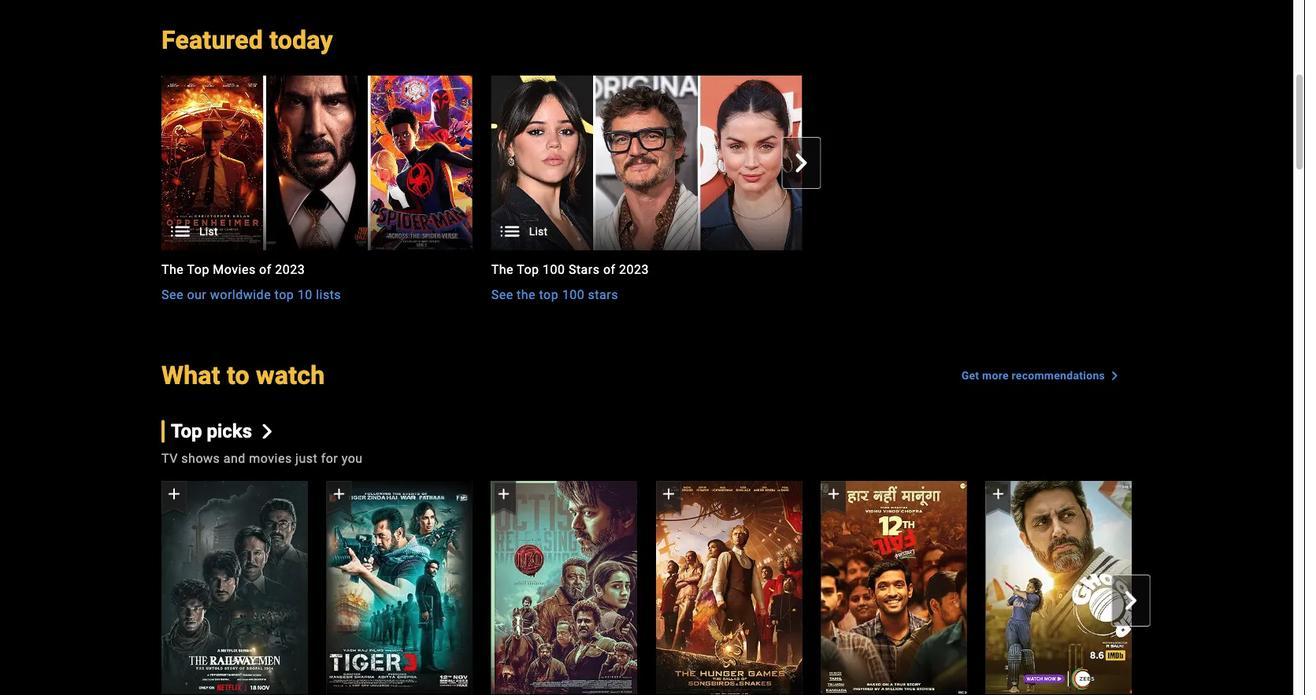 Task type: vqa. For each thing, say whether or not it's contained in the screenshot.
second List link from right
yes



Task type: locate. For each thing, give the bounding box(es) containing it.
1 top from the left
[[275, 287, 294, 302]]

list link
[[162, 75, 473, 250], [491, 75, 802, 250]]

for
[[321, 451, 338, 466]]

2 top from the left
[[539, 287, 559, 302]]

1 horizontal spatial the
[[491, 262, 514, 277]]

tiger 3 image
[[326, 481, 473, 696]]

picks
[[207, 420, 252, 443]]

see the top 100 stars
[[491, 287, 619, 302]]

top inside "link"
[[171, 420, 202, 443]]

2 add image from the left
[[495, 485, 513, 504]]

2 horizontal spatial add image
[[989, 485, 1008, 504]]

chevron right inline image
[[260, 424, 275, 439]]

featured
[[162, 26, 263, 55]]

1 of from the left
[[259, 262, 272, 277]]

of up see our worldwide top 10 lists
[[259, 262, 272, 277]]

100
[[543, 262, 565, 277], [562, 287, 585, 302]]

the
[[162, 262, 184, 277], [491, 262, 514, 277]]

list up the top movies of 2023
[[199, 225, 218, 238]]

top up our
[[187, 262, 209, 277]]

list group for the top 100 stars of 2023
[[491, 75, 802, 250]]

0 horizontal spatial list group
[[162, 75, 473, 250]]

add image
[[330, 485, 349, 504], [660, 485, 678, 504], [989, 485, 1008, 504]]

the railway men image
[[162, 481, 308, 696]]

1 list link from the left
[[162, 75, 473, 250]]

0 horizontal spatial 2023
[[275, 262, 305, 277]]

the left movies
[[162, 262, 184, 277]]

2 of from the left
[[604, 262, 616, 277]]

1 2023 from the left
[[275, 262, 305, 277]]

1 list group from the left
[[162, 75, 473, 250]]

list up the top 100 stars of 2023
[[529, 225, 548, 238]]

add image
[[165, 485, 184, 504], [495, 485, 513, 504], [824, 485, 843, 504]]

top up 'shows'
[[171, 420, 202, 443]]

1 add image from the left
[[330, 485, 349, 504]]

1 horizontal spatial chevron right inline image
[[1122, 592, 1141, 611]]

3 add image from the left
[[824, 485, 843, 504]]

tv
[[162, 451, 178, 466]]

0 horizontal spatial the
[[162, 262, 184, 277]]

see
[[162, 287, 184, 302], [491, 287, 513, 302]]

1 horizontal spatial list link
[[491, 75, 802, 250]]

1 horizontal spatial add image
[[495, 485, 513, 504]]

2 list group from the left
[[491, 75, 802, 250]]

1 add image from the left
[[165, 485, 184, 504]]

2 horizontal spatial add image
[[824, 485, 843, 504]]

1 horizontal spatial see
[[491, 287, 513, 302]]

group
[[143, 75, 1132, 323], [162, 75, 473, 323], [491, 75, 802, 323], [821, 75, 1132, 250], [143, 481, 1297, 696], [162, 481, 308, 696], [326, 481, 473, 696], [491, 481, 637, 696], [656, 481, 802, 696], [821, 481, 967, 696], [986, 481, 1132, 696], [1151, 481, 1297, 696]]

worldwide
[[210, 287, 271, 302]]

add image for leo image
[[495, 485, 513, 504]]

watch
[[256, 361, 325, 391]]

the inside group
[[491, 262, 514, 277]]

event photo image
[[491, 75, 802, 250]]

top for movies
[[187, 262, 209, 277]]

lists
[[316, 287, 341, 302]]

0 horizontal spatial add image
[[330, 485, 349, 504]]

chevron right inline image
[[792, 154, 811, 173], [1122, 592, 1141, 611]]

0 horizontal spatial see
[[162, 287, 184, 302]]

see left the
[[491, 287, 513, 302]]

the up see the top 100 stars
[[491, 262, 514, 277]]

list inside group
[[529, 225, 548, 238]]

2 list from the left
[[529, 225, 548, 238]]

top up the
[[517, 262, 539, 277]]

2023 right stars
[[619, 262, 649, 277]]

shows
[[181, 451, 220, 466]]

2 list link from the left
[[491, 75, 802, 250]]

1 the from the left
[[162, 262, 184, 277]]

1 list from the left
[[199, 225, 218, 238]]

2 2023 from the left
[[619, 262, 649, 277]]

0 horizontal spatial top
[[275, 287, 294, 302]]

of
[[259, 262, 272, 277], [604, 262, 616, 277]]

2 add image from the left
[[660, 485, 678, 504]]

0 horizontal spatial add image
[[165, 485, 184, 504]]

2 the from the left
[[491, 262, 514, 277]]

top left 10
[[275, 287, 294, 302]]

and
[[224, 451, 246, 466]]

1 horizontal spatial of
[[604, 262, 616, 277]]

100 up see the top 100 stars
[[543, 262, 565, 277]]

2023 up 10
[[275, 262, 305, 277]]

saltburn image
[[1151, 481, 1297, 696]]

leo image
[[491, 481, 637, 696]]

add image for the hunger games: the ballad of songbirds & snakes "image"
[[660, 485, 678, 504]]

1 horizontal spatial top
[[539, 287, 559, 302]]

just
[[296, 451, 318, 466]]

1 vertical spatial 100
[[562, 287, 585, 302]]

tv shows and movies just for you
[[162, 451, 363, 466]]

top
[[275, 287, 294, 302], [539, 287, 559, 302]]

1 see from the left
[[162, 287, 184, 302]]

1 horizontal spatial list group
[[491, 75, 802, 250]]

0 horizontal spatial list
[[199, 225, 218, 238]]

1 vertical spatial chevron right inline image
[[1122, 592, 1141, 611]]

get more recommendations button
[[949, 362, 1132, 390]]

stars
[[588, 287, 619, 302]]

0 vertical spatial chevron right inline image
[[792, 154, 811, 173]]

list for 100
[[529, 225, 548, 238]]

poster image
[[162, 75, 473, 250]]

0 horizontal spatial list link
[[162, 75, 473, 250]]

3 add image from the left
[[989, 485, 1008, 504]]

top right the
[[539, 287, 559, 302]]

top
[[187, 262, 209, 277], [517, 262, 539, 277], [171, 420, 202, 443]]

you
[[342, 451, 363, 466]]

1 horizontal spatial add image
[[660, 485, 678, 504]]

the for the top movies of 2023
[[162, 262, 184, 277]]

2 see from the left
[[491, 287, 513, 302]]

list
[[199, 225, 218, 238], [529, 225, 548, 238]]

top picks link
[[162, 420, 275, 443]]

list group
[[162, 75, 473, 250], [491, 75, 802, 250]]

top picks
[[171, 420, 252, 443]]

see inside group
[[491, 287, 513, 302]]

1 horizontal spatial list
[[529, 225, 548, 238]]

add image for 12th fail image
[[824, 485, 843, 504]]

of right stars
[[604, 262, 616, 277]]

100 down the top 100 stars of 2023
[[562, 287, 585, 302]]

1 horizontal spatial 2023
[[619, 262, 649, 277]]

the top movies of 2023
[[162, 262, 305, 277]]

0 horizontal spatial of
[[259, 262, 272, 277]]

2023
[[275, 262, 305, 277], [619, 262, 649, 277]]

group containing the top 100 stars of 2023
[[491, 75, 802, 323]]

featured today
[[162, 26, 333, 55]]

see left our
[[162, 287, 184, 302]]

the top 100 stars of 2023 link
[[491, 260, 802, 279]]

add image for the railway men image
[[165, 485, 184, 504]]

production art image
[[821, 75, 1132, 250]]



Task type: describe. For each thing, give the bounding box(es) containing it.
top inside group
[[539, 287, 559, 302]]

get
[[962, 370, 980, 383]]

what
[[162, 361, 220, 391]]

list link for the top movies of 2023
[[162, 75, 473, 250]]

top for 100
[[517, 262, 539, 277]]

see our worldwide top 10 lists
[[162, 287, 341, 302]]

ghoomer image
[[986, 481, 1132, 696]]

12th fail image
[[821, 481, 967, 696]]

see for see our worldwide top 10 lists
[[162, 287, 184, 302]]

stars
[[569, 262, 600, 277]]

movies
[[249, 451, 292, 466]]

see the top 100 stars button
[[491, 285, 619, 304]]

see for see the top 100 stars
[[491, 287, 513, 302]]

add image for ghoomer 'image' in the bottom of the page
[[989, 485, 1008, 504]]

10
[[298, 287, 313, 302]]

the
[[517, 287, 536, 302]]

today
[[270, 26, 333, 55]]

our
[[187, 287, 207, 302]]

the hunger games: the ballad of songbirds & snakes image
[[656, 481, 802, 696]]

2023 inside group
[[619, 262, 649, 277]]

list for movies
[[199, 225, 218, 238]]

to
[[227, 361, 250, 391]]

recommendations
[[1012, 370, 1106, 383]]

0 horizontal spatial chevron right inline image
[[792, 154, 811, 173]]

the top movies of 2023 link
[[162, 260, 473, 279]]

0 vertical spatial 100
[[543, 262, 565, 277]]

list link for the top 100 stars of 2023
[[491, 75, 802, 250]]

100 inside button
[[562, 287, 585, 302]]

of inside group
[[604, 262, 616, 277]]

the top 100 stars of 2023
[[491, 262, 649, 277]]

more
[[983, 370, 1009, 383]]

add image for the tiger 3 image
[[330, 485, 349, 504]]

get more recommendations
[[962, 370, 1106, 383]]

what to watch
[[162, 361, 325, 391]]

list group for the top movies of 2023
[[162, 75, 473, 250]]

chevron right image
[[1106, 367, 1124, 386]]

the for the top 100 stars of 2023
[[491, 262, 514, 277]]

movies
[[213, 262, 256, 277]]

see our worldwide top 10 lists button
[[162, 285, 341, 304]]



